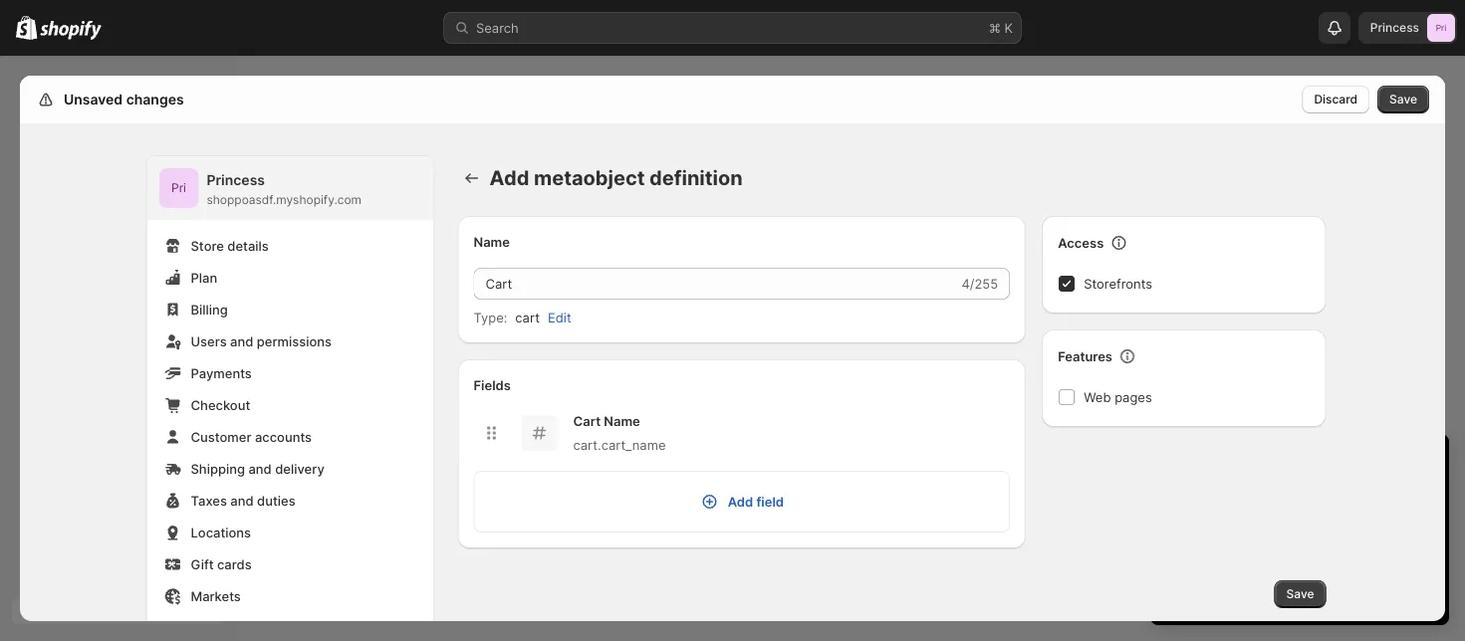 Task type: describe. For each thing, give the bounding box(es) containing it.
metaobject
[[534, 166, 645, 190]]

customer accounts link
[[159, 423, 422, 451]]

1 horizontal spatial save button
[[1378, 86, 1430, 114]]

store details link
[[159, 232, 422, 260]]

users and permissions
[[191, 334, 332, 349]]

fields
[[474, 378, 511, 393]]

and for users
[[230, 334, 253, 349]]

1 horizontal spatial shopify image
[[40, 20, 102, 40]]

cart.cart_name
[[573, 437, 666, 453]]

gift cards link
[[159, 551, 422, 579]]

gift
[[191, 557, 214, 572]]

shipping
[[191, 461, 245, 477]]

permissions
[[257, 334, 332, 349]]

delivery
[[275, 461, 325, 477]]

shoppoasdf.myshopify.com
[[207, 193, 362, 207]]

pick
[[1260, 584, 1284, 599]]

add for add field
[[728, 494, 753, 510]]

princess image
[[159, 168, 199, 208]]

markets
[[191, 589, 241, 604]]

discard
[[1315, 92, 1358, 107]]

store
[[191, 238, 224, 254]]

settings dialog
[[20, 76, 1446, 642]]

pick your plan
[[1260, 584, 1340, 599]]

locations
[[191, 525, 251, 541]]

edit button
[[536, 304, 583, 332]]

channels
[[288, 621, 344, 636]]

cart name cart.cart_name
[[573, 413, 666, 453]]

storefronts
[[1084, 276, 1153, 291]]

and for apps
[[226, 621, 249, 636]]

checkout link
[[159, 392, 422, 419]]

princess image
[[1428, 14, 1456, 42]]

add field button
[[475, 472, 1009, 532]]

princess for princess shoppoasdf.myshopify.com
[[207, 172, 265, 189]]

0 horizontal spatial save
[[1287, 587, 1315, 602]]

your
[[1287, 584, 1313, 599]]

locations link
[[159, 519, 422, 547]]

Examples: Cart upsell, Fabric colors, Product bundle text field
[[474, 268, 958, 300]]

apps and sales channels
[[191, 621, 344, 636]]

payments
[[191, 366, 252, 381]]

shipping and delivery
[[191, 461, 325, 477]]

access
[[1058, 235, 1104, 251]]

name inside cart name cart.cart_name
[[604, 413, 641, 429]]

⌘
[[989, 20, 1001, 35]]

features
[[1058, 349, 1113, 364]]

field
[[757, 494, 784, 510]]

shipping and delivery link
[[159, 455, 422, 483]]

princess for princess
[[1371, 20, 1420, 35]]

apps and sales channels link
[[159, 615, 422, 642]]

pages
[[1115, 390, 1152, 405]]

cart
[[573, 413, 601, 429]]

type: cart edit
[[474, 310, 572, 325]]

cart
[[515, 310, 540, 325]]

duties
[[257, 493, 296, 509]]

princess shoppoasdf.myshopify.com
[[207, 172, 362, 207]]

⌘ k
[[989, 20, 1013, 35]]

and for taxes
[[230, 493, 254, 509]]

0 vertical spatial name
[[474, 234, 510, 250]]

web
[[1084, 390, 1111, 405]]

plan
[[191, 270, 217, 285]]



Task type: vqa. For each thing, say whether or not it's contained in the screenshot.
permissions
yes



Task type: locate. For each thing, give the bounding box(es) containing it.
and right 'users'
[[230, 334, 253, 349]]

save
[[1390, 92, 1418, 107], [1287, 587, 1315, 602]]

taxes
[[191, 493, 227, 509]]

plan
[[1316, 584, 1340, 599]]

web pages
[[1084, 390, 1152, 405]]

princess up shoppoasdf.myshopify.com
[[207, 172, 265, 189]]

discard button
[[1303, 86, 1370, 114]]

and for shipping
[[249, 461, 272, 477]]

and
[[230, 334, 253, 349], [249, 461, 272, 477], [230, 493, 254, 509], [226, 621, 249, 636]]

markets link
[[159, 583, 422, 611]]

changes
[[126, 91, 184, 108]]

add for add metaobject definition
[[490, 166, 529, 190]]

search
[[476, 20, 519, 35]]

billing link
[[159, 296, 422, 324]]

0 horizontal spatial name
[[474, 234, 510, 250]]

add inside dropdown button
[[728, 494, 753, 510]]

and right "taxes"
[[230, 493, 254, 509]]

customer accounts
[[191, 429, 312, 445]]

customer
[[191, 429, 252, 445]]

dialog
[[1454, 76, 1466, 622]]

1 vertical spatial add
[[728, 494, 753, 510]]

and down customer accounts
[[249, 461, 272, 477]]

cards
[[217, 557, 252, 572]]

1 horizontal spatial princess
[[1371, 20, 1420, 35]]

pick your plan link
[[1171, 578, 1430, 606]]

0 vertical spatial save button
[[1378, 86, 1430, 114]]

add metaobject definition
[[490, 166, 743, 190]]

shop settings menu element
[[147, 156, 434, 642]]

0 vertical spatial save
[[1390, 92, 1418, 107]]

pri button
[[159, 168, 199, 208]]

gift cards
[[191, 557, 252, 572]]

sales
[[253, 621, 285, 636]]

and right apps
[[226, 621, 249, 636]]

plan link
[[159, 264, 422, 292]]

users and permissions link
[[159, 328, 422, 356]]

unsaved
[[64, 91, 123, 108]]

0 horizontal spatial add
[[490, 166, 529, 190]]

save right discard
[[1390, 92, 1418, 107]]

save left plan
[[1287, 587, 1315, 602]]

apps
[[191, 621, 223, 636]]

princess inside princess shoppoasdf.myshopify.com
[[207, 172, 265, 189]]

1 horizontal spatial name
[[604, 413, 641, 429]]

0 horizontal spatial shopify image
[[16, 16, 37, 40]]

checkout
[[191, 398, 250, 413]]

1 horizontal spatial add
[[728, 494, 753, 510]]

settings
[[60, 91, 116, 108]]

details
[[227, 238, 269, 254]]

edit
[[548, 310, 572, 325]]

1 vertical spatial princess
[[207, 172, 265, 189]]

k
[[1005, 20, 1013, 35]]

0 horizontal spatial princess
[[207, 172, 265, 189]]

1 vertical spatial name
[[604, 413, 641, 429]]

name
[[474, 234, 510, 250], [604, 413, 641, 429]]

1 vertical spatial save
[[1287, 587, 1315, 602]]

shopify image
[[16, 16, 37, 40], [40, 20, 102, 40]]

add left field
[[728, 494, 753, 510]]

users
[[191, 334, 227, 349]]

name up the type:
[[474, 234, 510, 250]]

add left metaobject
[[490, 166, 529, 190]]

0 vertical spatial princess
[[1371, 20, 1420, 35]]

store details
[[191, 238, 269, 254]]

add
[[490, 166, 529, 190], [728, 494, 753, 510]]

taxes and duties
[[191, 493, 296, 509]]

0 horizontal spatial save button
[[1275, 581, 1327, 609]]

add field
[[728, 494, 784, 510]]

0 vertical spatial add
[[490, 166, 529, 190]]

payments link
[[159, 360, 422, 388]]

unsaved changes
[[64, 91, 184, 108]]

taxes and duties link
[[159, 487, 422, 515]]

definition
[[650, 166, 743, 190]]

billing
[[191, 302, 228, 317]]

1 horizontal spatial save
[[1390, 92, 1418, 107]]

name up cart.cart_name
[[604, 413, 641, 429]]

type:
[[474, 310, 508, 325]]

accounts
[[255, 429, 312, 445]]

princess
[[1371, 20, 1420, 35], [207, 172, 265, 189]]

save button
[[1378, 86, 1430, 114], [1275, 581, 1327, 609]]

1 vertical spatial save button
[[1275, 581, 1327, 609]]

princess left princess image
[[1371, 20, 1420, 35]]



